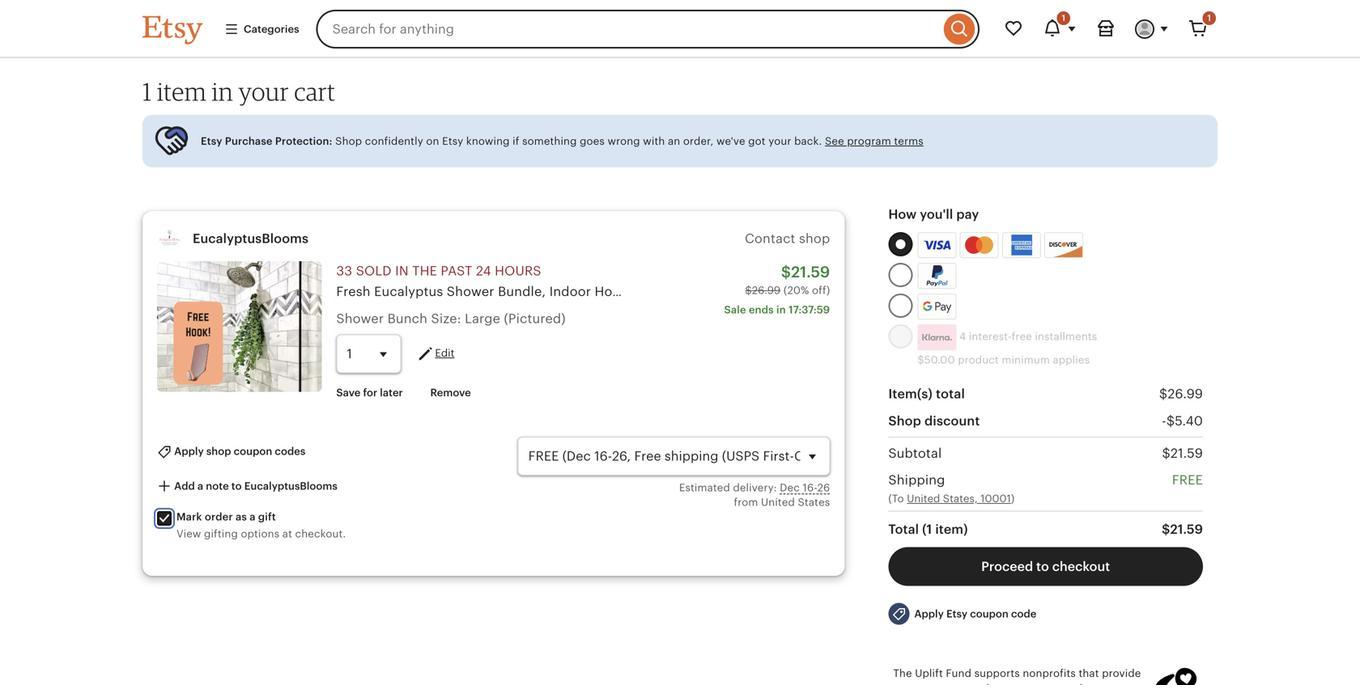 Task type: describe. For each thing, give the bounding box(es) containing it.
eucalyptusblooms link
[[193, 232, 308, 246]]

etsy purchase protection: shop confidently on etsy knowing if something goes wrong with an order, we've got your back. see program terms
[[201, 135, 924, 147]]

2 plants from the left
[[1172, 285, 1210, 299]]

shower bunch size: large (pictured)
[[336, 312, 566, 326]]

delivery:
[[733, 482, 777, 494]]

$ 21.59 for subtotal
[[1162, 447, 1203, 461]]

for
[[363, 387, 377, 399]]

add
[[174, 480, 195, 493]]

1 fresh from the left
[[336, 285, 371, 299]]

coupon for shop
[[234, 446, 272, 458]]

21.59 inside $ 21.59 $ 26.99 (20% off) sale ends in 17:37:58
[[791, 264, 830, 281]]

1 vertical spatial shower
[[336, 312, 384, 326]]

(1
[[922, 523, 932, 537]]

checkout
[[1052, 560, 1110, 574]]

order,
[[683, 135, 714, 147]]

united inside estimated delivery: dec 16-26 from united states
[[761, 497, 795, 509]]

eucalyptusblooms image
[[157, 226, 183, 252]]

(to united states, 10001 )
[[888, 493, 1015, 505]]

1 horizontal spatial 26.99
[[1168, 387, 1203, 402]]

1 button
[[1033, 10, 1087, 49]]

0 vertical spatial your
[[239, 77, 289, 106]]

large
[[465, 312, 500, 326]]

discover image
[[1045, 236, 1084, 259]]

apply shop coupon codes button
[[145, 437, 318, 467]]

0 vertical spatial eucalyptusblooms
[[193, 232, 308, 246]]

26.99 inside $ 21.59 $ 26.99 (20% off) sale ends in 17:37:58
[[752, 284, 781, 297]]

free
[[1012, 331, 1032, 343]]

total (1 item)
[[888, 523, 968, 537]]

pay
[[956, 207, 979, 222]]

entrepreneurs
[[1004, 683, 1077, 686]]

apply etsy coupon code button
[[876, 596, 1049, 633]]

remove button
[[418, 379, 483, 408]]

a inside dropdown button
[[197, 480, 203, 493]]

dec
[[780, 482, 800, 494]]

nonprofits
[[1023, 668, 1076, 680]]

see program terms link
[[825, 135, 924, 147]]

we've
[[717, 135, 745, 147]]

installments
[[1035, 331, 1097, 343]]

2 eucalyptus from the left
[[715, 285, 784, 299]]

later
[[380, 387, 403, 399]]

1 plants from the left
[[1050, 285, 1088, 299]]

purchase
[[225, 135, 273, 147]]

coupon for etsy
[[970, 609, 1009, 621]]

sale
[[724, 304, 746, 316]]

states,
[[943, 493, 978, 505]]

options
[[241, 528, 280, 541]]

subtotal
[[888, 447, 942, 461]]

save for later
[[336, 387, 403, 399]]

1 plant, from the left
[[638, 285, 674, 299]]

at
[[282, 528, 292, 541]]

house
[[595, 285, 635, 299]]

shipping
[[888, 473, 945, 488]]

codes
[[275, 446, 306, 458]]

visa image
[[923, 238, 951, 253]]

the
[[412, 264, 437, 279]]

21.59 for total (1 item)
[[1170, 523, 1203, 537]]

33
[[336, 264, 352, 279]]

save
[[336, 387, 361, 399]]

to inside dropdown button
[[231, 480, 242, 493]]

protection:
[[275, 135, 332, 147]]

bunch
[[387, 312, 428, 326]]

the uplift fund supports nonprofits that provide resources to creative entrepreneurs i
[[893, 668, 1141, 686]]

on
[[426, 135, 439, 147]]

edit
[[435, 347, 455, 359]]

decor,
[[941, 285, 982, 299]]

2 plant, from the left
[[788, 285, 823, 299]]

how you'll pay
[[888, 207, 979, 222]]

program
[[847, 135, 891, 147]]

uplift
[[915, 668, 943, 680]]

the
[[893, 668, 912, 680]]

supports
[[974, 668, 1020, 680]]

26
[[817, 482, 830, 494]]

proceed to checkout button
[[888, 548, 1203, 587]]

apply for apply etsy coupon code
[[914, 609, 944, 621]]

dec 16-26 link
[[780, 482, 830, 494]]

item(s) total
[[888, 387, 965, 402]]

creative
[[960, 683, 1001, 686]]

interest-
[[969, 331, 1012, 343]]

states
[[798, 497, 830, 509]]

hours
[[495, 264, 541, 279]]

discount
[[925, 414, 980, 429]]

add a note to eucalyptusblooms
[[172, 480, 338, 493]]

knowing
[[466, 135, 510, 147]]

sold
[[356, 264, 392, 279]]

if
[[513, 135, 519, 147]]

Search for anything text field
[[316, 10, 940, 49]]

2 fresh from the left
[[677, 285, 712, 299]]

item)
[[935, 523, 968, 537]]

1 inside popup button
[[1062, 13, 1065, 23]]

16-
[[803, 482, 817, 494]]

estimated delivery: dec 16-26 from united states
[[679, 482, 830, 509]]

4
[[959, 331, 966, 343]]

past
[[441, 264, 472, 279]]

etsy inside dropdown button
[[946, 609, 968, 621]]

3 eucalyptus from the left
[[1099, 285, 1168, 299]]

ends
[[749, 304, 774, 316]]

off)
[[812, 284, 830, 297]]

add a note to eucalyptusblooms button
[[145, 472, 350, 502]]

plants,
[[859, 285, 901, 299]]



Task type: locate. For each thing, give the bounding box(es) containing it.
1 horizontal spatial eucalyptus
[[715, 285, 784, 299]]

in for the
[[395, 264, 409, 279]]

terms
[[894, 135, 924, 147]]

cart
[[294, 77, 335, 106]]

0 horizontal spatial fresh
[[336, 285, 371, 299]]

a right as on the left bottom of the page
[[250, 511, 256, 523]]

eucalyptus right ,
[[1099, 285, 1168, 299]]

categories banner
[[113, 0, 1247, 58]]

(to
[[888, 493, 904, 505]]

fresh down 33
[[336, 285, 371, 299]]

1
[[1062, 13, 1065, 23], [1207, 13, 1211, 23], [142, 77, 152, 106]]

eucalyptusblooms right eucalyptusblooms 'image'
[[193, 232, 308, 246]]

apply shop coupon codes
[[172, 446, 306, 458]]

21.59 up off)
[[791, 264, 830, 281]]

in
[[212, 77, 233, 106], [395, 264, 409, 279], [777, 304, 786, 316]]

gift
[[258, 511, 276, 523]]

united down the dec
[[761, 497, 795, 509]]

fresh
[[336, 285, 371, 299], [677, 285, 712, 299]]

1 vertical spatial eucalyptusblooms
[[244, 480, 338, 493]]

a right add at the bottom left of the page
[[197, 480, 203, 493]]

-
[[1162, 414, 1167, 429]]

plant,
[[638, 285, 674, 299], [788, 285, 823, 299]]

applies
[[1053, 354, 1090, 367]]

0 vertical spatial shop
[[335, 135, 362, 147]]

,
[[1092, 285, 1096, 299]]

apply for apply shop coupon codes
[[174, 446, 204, 458]]

proceed to checkout
[[981, 560, 1110, 574]]

5.40
[[1175, 414, 1203, 429]]

1 vertical spatial coupon
[[970, 609, 1009, 621]]

1 vertical spatial apply
[[914, 609, 944, 621]]

something
[[522, 135, 577, 147]]

bundle,
[[498, 285, 546, 299]]

0 vertical spatial 21.59
[[791, 264, 830, 281]]

in right item
[[212, 77, 233, 106]]

to down fund
[[947, 683, 957, 686]]

2 vertical spatial 21.59
[[1170, 523, 1203, 537]]

united down shipping
[[907, 493, 940, 505]]

shop right contact
[[799, 232, 830, 246]]

33 sold in the past 24 hours fresh eucalyptus shower bundle, indoor house plant, fresh eucalyptus plant, easy plants, boho decor, low light plants , eucalyptus plants
[[336, 264, 1210, 299]]

21.59 down free
[[1170, 523, 1203, 537]]

an
[[668, 135, 680, 147]]

coupon inside dropdown button
[[234, 446, 272, 458]]

in left the
[[395, 264, 409, 279]]

provide
[[1102, 668, 1141, 680]]

1 vertical spatial 21.59
[[1171, 447, 1203, 461]]

0 vertical spatial a
[[197, 480, 203, 493]]

wrong
[[608, 135, 640, 147]]

eucalyptus up ends
[[715, 285, 784, 299]]

a
[[197, 480, 203, 493], [250, 511, 256, 523]]

0 horizontal spatial shop
[[335, 135, 362, 147]]

1 horizontal spatial apply
[[914, 609, 944, 621]]

resources
[[893, 683, 944, 686]]

0 vertical spatial to
[[231, 480, 242, 493]]

$ 21.59
[[1162, 447, 1203, 461], [1162, 523, 1203, 537]]

1 vertical spatial $ 21.59
[[1162, 523, 1203, 537]]

mark
[[177, 511, 202, 523]]

google pay image
[[918, 295, 956, 319]]

$ 21.59 for total (1 item)
[[1162, 523, 1203, 537]]

shop down item(s)
[[888, 414, 921, 429]]

total
[[888, 523, 919, 537]]

apply inside apply etsy coupon code dropdown button
[[914, 609, 944, 621]]

2 horizontal spatial 1
[[1207, 13, 1211, 23]]

easy
[[827, 285, 855, 299]]

indoor
[[549, 285, 591, 299]]

shop inside dropdown button
[[206, 446, 231, 458]]

$ 21.59 $ 26.99 (20% off) sale ends in 17:37:58
[[724, 264, 830, 316]]

1 vertical spatial shop
[[206, 446, 231, 458]]

$ 21.59 up free
[[1162, 447, 1203, 461]]

eucalyptus down the
[[374, 285, 443, 299]]

product
[[958, 354, 999, 367]]

2 vertical spatial to
[[947, 683, 957, 686]]

total
[[936, 387, 965, 402]]

eucalyptusblooms down codes
[[244, 480, 338, 493]]

apply etsy coupon code
[[914, 609, 1037, 621]]

united states, 10001 button
[[907, 492, 1011, 506]]

you'll
[[920, 207, 953, 222]]

coupon left code
[[970, 609, 1009, 621]]

4 interest-free installments
[[956, 331, 1097, 343]]

to right proceed
[[1036, 560, 1049, 574]]

1 horizontal spatial a
[[250, 511, 256, 523]]

plants
[[1050, 285, 1088, 299], [1172, 285, 1210, 299]]

back.
[[794, 135, 822, 147]]

1 vertical spatial to
[[1036, 560, 1049, 574]]

0 horizontal spatial united
[[761, 497, 795, 509]]

shop discount
[[888, 414, 980, 429]]

1 vertical spatial a
[[250, 511, 256, 523]]

1 horizontal spatial 1
[[1062, 13, 1065, 23]]

apply up the uplift
[[914, 609, 944, 621]]

order
[[205, 511, 233, 523]]

shop for apply
[[206, 446, 231, 458]]

from
[[734, 497, 758, 509]]

1 vertical spatial shop
[[888, 414, 921, 429]]

minimum
[[1002, 354, 1050, 367]]

1 vertical spatial 26.99
[[1168, 387, 1203, 402]]

1 horizontal spatial etsy
[[442, 135, 463, 147]]

shower inside 33 sold in the past 24 hours fresh eucalyptus shower bundle, indoor house plant, fresh eucalyptus plant, easy plants, boho decor, low light plants , eucalyptus plants
[[447, 285, 494, 299]]

1 horizontal spatial plant,
[[788, 285, 823, 299]]

free
[[1172, 473, 1203, 488]]

1 eucalyptus from the left
[[374, 285, 443, 299]]

(20%
[[784, 284, 809, 297]]

as
[[236, 511, 247, 523]]

shop
[[335, 135, 362, 147], [888, 414, 921, 429]]

gifting
[[204, 528, 238, 541]]

code
[[1011, 609, 1037, 621]]

0 horizontal spatial etsy
[[201, 135, 222, 147]]

fresh eucalyptus shower bundle, indoor house plant, fresh eucalyptus plant, easy plants, boho decor, low light plants , eucalyptus plants image
[[157, 262, 322, 392]]

21.59 up free
[[1171, 447, 1203, 461]]

fresh right house
[[677, 285, 712, 299]]

apply up add at the bottom left of the page
[[174, 446, 204, 458]]

coupon up add a note to eucalyptusblooms
[[234, 446, 272, 458]]

eucalyptusblooms
[[193, 232, 308, 246], [244, 480, 338, 493]]

in inside $ 21.59 $ 26.99 (20% off) sale ends in 17:37:58
[[777, 304, 786, 316]]

eucalyptusblooms inside add a note to eucalyptusblooms dropdown button
[[244, 480, 338, 493]]

paypal image
[[920, 266, 954, 287]]

a inside mark order as a gift view gifting options at checkout.
[[250, 511, 256, 523]]

shop right protection:
[[335, 135, 362, 147]]

that
[[1079, 668, 1099, 680]]

1 horizontal spatial shower
[[447, 285, 494, 299]]

1 vertical spatial in
[[395, 264, 409, 279]]

1 horizontal spatial shop
[[799, 232, 830, 246]]

got
[[748, 135, 766, 147]]

$ 21.59 down free
[[1162, 523, 1203, 537]]

plant, right house
[[638, 285, 674, 299]]

1 horizontal spatial fresh
[[677, 285, 712, 299]]

2 $ 21.59 from the top
[[1162, 523, 1203, 537]]

10001
[[981, 493, 1011, 505]]

light
[[1014, 285, 1047, 299]]

item(s)
[[888, 387, 933, 402]]

contact shop button
[[745, 232, 830, 246]]

0 horizontal spatial your
[[239, 77, 289, 106]]

0 horizontal spatial coupon
[[234, 446, 272, 458]]

with
[[643, 135, 665, 147]]

shower left bunch
[[336, 312, 384, 326]]

your right got
[[769, 135, 791, 147]]

0 horizontal spatial in
[[212, 77, 233, 106]]

0 vertical spatial coupon
[[234, 446, 272, 458]]

goes
[[580, 135, 605, 147]]

1 horizontal spatial plants
[[1172, 285, 1210, 299]]

mastercard image
[[962, 235, 996, 256]]

0 horizontal spatial a
[[197, 480, 203, 493]]

0 horizontal spatial shop
[[206, 446, 231, 458]]

shower down the 24
[[447, 285, 494, 299]]

to inside "button"
[[1036, 560, 1049, 574]]

0 horizontal spatial plant,
[[638, 285, 674, 299]]

1 horizontal spatial your
[[769, 135, 791, 147]]

0 horizontal spatial 1
[[142, 77, 152, 106]]

1 vertical spatial your
[[769, 135, 791, 147]]

None search field
[[316, 10, 980, 49]]

17:37:58
[[789, 304, 830, 316]]

21.59 for subtotal
[[1171, 447, 1203, 461]]

etsy
[[201, 135, 222, 147], [442, 135, 463, 147], [946, 609, 968, 621]]

0 vertical spatial apply
[[174, 446, 204, 458]]

2 vertical spatial in
[[777, 304, 786, 316]]

0 vertical spatial 26.99
[[752, 284, 781, 297]]

0 horizontal spatial to
[[231, 480, 242, 493]]

apply inside the 'apply shop coupon codes' dropdown button
[[174, 446, 204, 458]]

in for your
[[212, 77, 233, 106]]

0 horizontal spatial eucalyptus
[[374, 285, 443, 299]]

none search field inside categories banner
[[316, 10, 980, 49]]

26.99 up ends
[[752, 284, 781, 297]]

2 horizontal spatial in
[[777, 304, 786, 316]]

0 vertical spatial $ 21.59
[[1162, 447, 1203, 461]]

apply
[[174, 446, 204, 458], [914, 609, 944, 621]]

american express image
[[1005, 235, 1039, 256]]

to
[[231, 480, 242, 493], [1036, 560, 1049, 574], [947, 683, 957, 686]]

$50.00
[[918, 354, 955, 367]]

1 horizontal spatial in
[[395, 264, 409, 279]]

shop for contact
[[799, 232, 830, 246]]

0 vertical spatial in
[[212, 77, 233, 106]]

your
[[239, 77, 289, 106], [769, 135, 791, 147]]

0 horizontal spatial shower
[[336, 312, 384, 326]]

26.99 up - $ 5.40 at the bottom right of the page
[[1168, 387, 1203, 402]]

$
[[781, 264, 791, 281], [745, 284, 752, 297], [1159, 387, 1168, 402], [1167, 414, 1175, 429], [1162, 447, 1171, 461], [1162, 523, 1170, 537]]

plant, up 17:37:58
[[788, 285, 823, 299]]

etsy left purchase at the top of page
[[201, 135, 222, 147]]

to inside the uplift fund supports nonprofits that provide resources to creative entrepreneurs i
[[947, 683, 957, 686]]

1 horizontal spatial to
[[947, 683, 957, 686]]

1 link
[[1179, 10, 1218, 49]]

coupon inside dropdown button
[[970, 609, 1009, 621]]

mark order as a gift view gifting options at checkout.
[[177, 511, 346, 541]]

your left cart
[[239, 77, 289, 106]]

uplift fund image
[[1153, 667, 1198, 686]]

2 horizontal spatial to
[[1036, 560, 1049, 574]]

1 $ 21.59 from the top
[[1162, 447, 1203, 461]]

in inside 33 sold in the past 24 hours fresh eucalyptus shower bundle, indoor house plant, fresh eucalyptus plant, easy plants, boho decor, low light plants , eucalyptus plants
[[395, 264, 409, 279]]

0 horizontal spatial apply
[[174, 446, 204, 458]]

view
[[177, 528, 201, 541]]

1 horizontal spatial coupon
[[970, 609, 1009, 621]]

boho
[[904, 285, 937, 299]]

0 horizontal spatial plants
[[1050, 285, 1088, 299]]

etsy up fund
[[946, 609, 968, 621]]

shop up note on the left bottom of page
[[206, 446, 231, 458]]

0 vertical spatial shop
[[799, 232, 830, 246]]

to right note on the left bottom of page
[[231, 480, 242, 493]]

1 horizontal spatial shop
[[888, 414, 921, 429]]

0 vertical spatial shower
[[447, 285, 494, 299]]

2 horizontal spatial etsy
[[946, 609, 968, 621]]

save for later button
[[324, 379, 415, 408]]

confidently
[[365, 135, 423, 147]]

1 horizontal spatial united
[[907, 493, 940, 505]]

fresh eucalyptus shower bundle, indoor house plant, fresh eucalyptus plant, easy plants, boho decor, low light plants , eucalyptus plants link
[[336, 285, 1210, 299]]

in down the fresh eucalyptus shower bundle, indoor house plant, fresh eucalyptus plant, easy plants, boho decor, low light plants , eucalyptus plants 'link'
[[777, 304, 786, 316]]

0 horizontal spatial 26.99
[[752, 284, 781, 297]]

2 horizontal spatial eucalyptus
[[1099, 285, 1168, 299]]

fund
[[946, 668, 972, 680]]

etsy right on
[[442, 135, 463, 147]]

categories
[[244, 23, 299, 35]]

remove
[[430, 387, 471, 399]]

see
[[825, 135, 844, 147]]

pay in 4 installments image
[[918, 325, 956, 351]]

united
[[907, 493, 940, 505], [761, 497, 795, 509]]

item
[[157, 77, 207, 106]]



Task type: vqa. For each thing, say whether or not it's contained in the screenshot.
HOMEPAGE link
no



